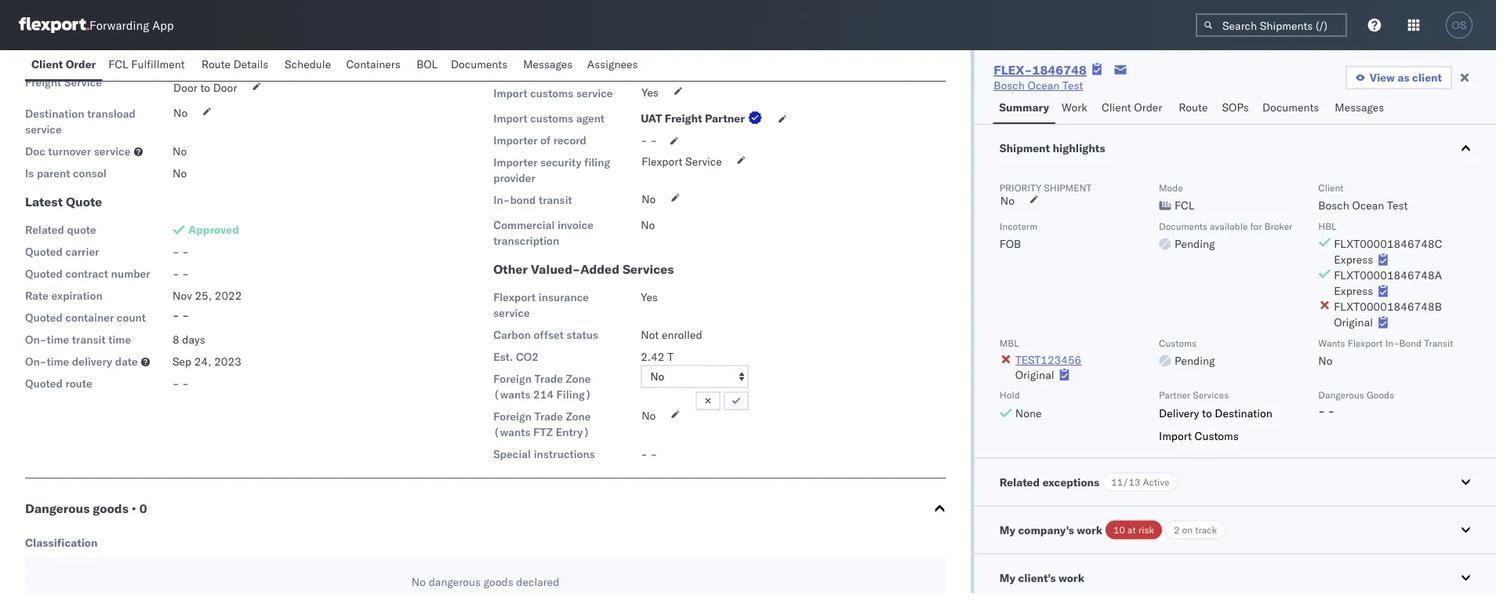 Task type: describe. For each thing, give the bounding box(es) containing it.
1 vertical spatial goods
[[484, 575, 514, 589]]

import customs service
[[493, 86, 613, 100]]

work for my client's work
[[1059, 571, 1084, 585]]

view
[[1370, 71, 1395, 84]]

zone for foreign trade zone (wants ftz entry)
[[566, 409, 591, 423]]

- - for quoted carrier
[[173, 245, 189, 258]]

0 horizontal spatial goods
[[93, 500, 129, 516]]

my for my company's work
[[1000, 523, 1015, 537]]

latest quote
[[25, 194, 102, 209]]

hbl
[[1318, 220, 1337, 232]]

order for the bottommost the client order button
[[1134, 100, 1163, 114]]

express for flxt00001846748a
[[1334, 284, 1373, 298]]

test123456 button
[[1015, 353, 1082, 367]]

type
[[64, 53, 87, 67]]

fcl fulfillment button
[[102, 50, 195, 81]]

as
[[1398, 71, 1410, 84]]

service for freight service
[[64, 75, 102, 89]]

special instructions
[[493, 447, 595, 461]]

destination inside destination transload service
[[25, 107, 84, 120]]

est. co2
[[493, 350, 539, 364]]

customs for agent
[[530, 111, 574, 125]]

approved
[[188, 223, 239, 237]]

service for destination transload service
[[25, 122, 62, 136]]

trade for 214
[[535, 372, 563, 386]]

freight for freight type
[[25, 53, 61, 67]]

dangerous for dangerous goods - -
[[1318, 389, 1364, 401]]

route details button
[[195, 50, 279, 81]]

turnover
[[48, 144, 91, 158]]

quoted for quoted route
[[25, 377, 63, 390]]

container
[[65, 311, 114, 324]]

1 vertical spatial import customs
[[1159, 429, 1239, 443]]

flexport service
[[642, 155, 722, 168]]

my for my client's work
[[1000, 571, 1015, 585]]

containers button
[[340, 50, 410, 81]]

11/13
[[1111, 476, 1140, 488]]

25,
[[195, 289, 212, 302]]

bond
[[510, 193, 536, 207]]

shipment highlights button
[[974, 125, 1497, 172]]

service for flexport service
[[686, 155, 722, 168]]

2 vertical spatial customs
[[1195, 429, 1239, 443]]

for
[[1250, 220, 1262, 232]]

quoted for quoted container count
[[25, 311, 63, 324]]

bosch inside client bosch ocean test incoterm fob
[[1318, 198, 1349, 212]]

app
[[152, 18, 174, 33]]

test inside bosch ocean test link
[[1063, 78, 1084, 92]]

flex-1846748 link
[[994, 62, 1087, 78]]

0 vertical spatial services
[[623, 261, 674, 277]]

none
[[1015, 406, 1042, 420]]

1 vertical spatial door to door
[[173, 81, 237, 95]]

broker
[[1264, 220, 1293, 232]]

1 vertical spatial documents button
[[1257, 93, 1329, 124]]

flexport for importer security filing provider
[[642, 155, 683, 168]]

time for delivery
[[47, 355, 69, 368]]

0 vertical spatial in-
[[493, 193, 510, 207]]

security
[[541, 155, 582, 169]]

0 vertical spatial customs
[[537, 57, 590, 73]]

co2
[[516, 350, 539, 364]]

transit
[[1424, 337, 1453, 349]]

on
[[1182, 524, 1193, 536]]

goods
[[1367, 389, 1394, 401]]

route for route
[[1179, 100, 1208, 114]]

(wants for foreign trade zone (wants ftz entry)
[[493, 425, 531, 439]]

expiration
[[51, 289, 103, 302]]

0 horizontal spatial documents button
[[445, 50, 517, 81]]

•
[[132, 500, 136, 516]]

express for flxt00001846748c
[[1334, 253, 1373, 266]]

on- for on-time delivery date
[[25, 355, 47, 368]]

days
[[182, 333, 205, 346]]

commercial
[[493, 218, 555, 232]]

trade for ftz
[[535, 409, 563, 423]]

1 horizontal spatial messages button
[[1329, 93, 1393, 124]]

delivery to destination
[[1159, 406, 1273, 420]]

added
[[580, 261, 620, 277]]

transcription
[[493, 234, 560, 247]]

declared
[[516, 575, 560, 589]]

1846748
[[1033, 62, 1087, 78]]

carbon offset status
[[493, 328, 599, 342]]

documents for documents button to the left
[[451, 57, 508, 71]]

available
[[1210, 220, 1248, 232]]

route button
[[1173, 93, 1216, 124]]

to for partner services
[[1202, 406, 1212, 420]]

not enrolled
[[641, 328, 703, 342]]

fcl for fcl fulfillment
[[108, 57, 128, 71]]

status
[[567, 328, 599, 342]]

client order for top the client order button
[[31, 57, 96, 71]]

1 horizontal spatial services
[[1193, 389, 1229, 401]]

other valued-added services
[[493, 261, 674, 277]]

door down app
[[173, 53, 197, 67]]

client
[[1413, 71, 1443, 84]]

my client's work
[[1000, 571, 1084, 585]]

rate
[[25, 289, 49, 302]]

freight service
[[25, 75, 102, 89]]

0 vertical spatial yes
[[642, 86, 659, 99]]

client order for the bottommost the client order button
[[1102, 100, 1163, 114]]

related quote
[[25, 223, 96, 237]]

flex-
[[994, 62, 1033, 78]]

no inside wants flexport in-bond transit no
[[1318, 354, 1333, 367]]

pending for customs
[[1175, 354, 1215, 367]]

import for yes
[[493, 86, 528, 100]]

delivery
[[72, 355, 112, 368]]

contract
[[65, 267, 108, 280]]

os
[[1452, 19, 1467, 31]]

of
[[541, 133, 551, 147]]

test123456
[[1015, 353, 1082, 367]]

hold
[[1000, 389, 1020, 401]]

foreign trade zone (wants 214 filing)
[[493, 372, 592, 401]]

active
[[1143, 476, 1169, 488]]

24,
[[194, 355, 211, 368]]

pending for documents available for broker
[[1175, 237, 1215, 251]]

zone for foreign trade zone (wants 214 filing)
[[566, 372, 591, 386]]

client for the bottommost the client order button
[[1102, 100, 1132, 114]]

0 vertical spatial to
[[200, 53, 209, 67]]

2.42
[[641, 350, 665, 364]]

0 horizontal spatial original
[[1015, 367, 1054, 381]]

quoted route
[[25, 377, 92, 390]]

priority
[[1000, 182, 1041, 193]]

assignees
[[587, 57, 638, 71]]

importer for importer of record
[[493, 133, 538, 147]]

documents available for broker
[[1159, 220, 1293, 232]]

in- inside wants flexport in-bond transit no
[[1385, 337, 1399, 349]]

1 vertical spatial client order button
[[1096, 93, 1173, 124]]

messages for messages button to the right
[[1335, 100, 1385, 114]]

import customs agent
[[493, 111, 605, 125]]

insurance
[[539, 290, 589, 304]]

10 at risk
[[1114, 524, 1154, 536]]

0 vertical spatial client order button
[[25, 50, 102, 81]]

est.
[[493, 350, 513, 364]]

fob
[[1000, 237, 1021, 251]]

partner services
[[1159, 389, 1229, 401]]

client inside client bosch ocean test incoterm fob
[[1318, 182, 1344, 193]]

flxt00001846748c
[[1334, 237, 1442, 251]]

transit for time
[[72, 333, 106, 346]]

bosch ocean test link
[[994, 78, 1084, 93]]

rate expiration
[[25, 289, 103, 302]]

related for related exceptions
[[1000, 475, 1040, 489]]

view as client button
[[1346, 66, 1453, 89]]

route for route details
[[202, 57, 231, 71]]



Task type: vqa. For each thing, say whether or not it's contained in the screenshot.


Task type: locate. For each thing, give the bounding box(es) containing it.
1 vertical spatial dangerous
[[25, 500, 90, 516]]

order for top the client order button
[[66, 57, 96, 71]]

nov 25, 2022
[[173, 289, 242, 302]]

service inside destination transload service
[[25, 122, 62, 136]]

uat
[[641, 111, 662, 125]]

flexport down "other" at the top left of page
[[493, 290, 536, 304]]

1 vertical spatial customs
[[530, 111, 574, 125]]

1 vertical spatial destination
[[1215, 406, 1273, 420]]

in- down provider
[[493, 193, 510, 207]]

0 vertical spatial pending
[[1175, 237, 1215, 251]]

trade up 214
[[535, 372, 563, 386]]

trade
[[535, 372, 563, 386], [535, 409, 563, 423]]

customs
[[530, 86, 574, 100], [530, 111, 574, 125]]

ocean up 'flxt00001846748c'
[[1352, 198, 1384, 212]]

freight up freight service
[[25, 53, 61, 67]]

1 vertical spatial original
[[1015, 367, 1054, 381]]

0 vertical spatial client
[[31, 57, 63, 71]]

bosch down flex-
[[994, 78, 1025, 92]]

offset
[[534, 328, 564, 342]]

my left company's
[[1000, 523, 1015, 537]]

is parent consol
[[25, 166, 107, 180]]

2 vertical spatial documents
[[1159, 220, 1208, 232]]

route inside 'button'
[[1179, 100, 1208, 114]]

sep
[[173, 355, 192, 368]]

0 vertical spatial work
[[1077, 523, 1103, 537]]

wants
[[1318, 337, 1345, 349]]

fcl inside 'button'
[[108, 57, 128, 71]]

1 vertical spatial messages
[[1335, 100, 1385, 114]]

0 vertical spatial service
[[64, 75, 102, 89]]

1 horizontal spatial dangerous
[[1318, 389, 1364, 401]]

door right fulfillment
[[212, 53, 236, 67]]

flexport insurance service
[[493, 290, 589, 320]]

2.42 t
[[641, 350, 674, 364]]

client
[[31, 57, 63, 71], [1102, 100, 1132, 114], [1318, 182, 1344, 193]]

work for my company's work
[[1077, 523, 1103, 537]]

date
[[115, 355, 138, 368]]

0 vertical spatial door to door
[[173, 53, 236, 67]]

0 vertical spatial zone
[[566, 372, 591, 386]]

2 vertical spatial to
[[1202, 406, 1212, 420]]

zone up entry)
[[566, 409, 591, 423]]

documents button
[[445, 50, 517, 81], [1257, 93, 1329, 124]]

1 vertical spatial route
[[1179, 100, 1208, 114]]

goods left declared
[[484, 575, 514, 589]]

fcl for fcl
[[1175, 198, 1195, 212]]

client up hbl
[[1318, 182, 1344, 193]]

foreign trade zone (wants ftz entry)
[[493, 409, 591, 439]]

0 horizontal spatial in-
[[493, 193, 510, 207]]

import customs down delivery to destination
[[1159, 429, 1239, 443]]

service up consol on the top of the page
[[94, 144, 130, 158]]

freight down freight type
[[25, 75, 61, 89]]

2 on- from the top
[[25, 355, 47, 368]]

1 vertical spatial foreign
[[493, 409, 532, 423]]

import for import customs service
[[493, 57, 534, 73]]

ocean down "flex-1846748"
[[1028, 78, 1060, 92]]

priority shipment
[[1000, 182, 1092, 193]]

foreign inside foreign trade zone (wants ftz entry)
[[493, 409, 532, 423]]

documents for documents available for broker
[[1159, 220, 1208, 232]]

forwarding
[[89, 18, 149, 33]]

0 vertical spatial import customs
[[493, 57, 590, 73]]

service up carbon
[[493, 306, 530, 320]]

2 vertical spatial client
[[1318, 182, 1344, 193]]

valued-
[[531, 261, 580, 277]]

os button
[[1442, 7, 1478, 43]]

test down 1846748
[[1063, 78, 1084, 92]]

zone
[[566, 372, 591, 386], [566, 409, 591, 423]]

customs up import customs agent
[[530, 86, 574, 100]]

transit for bond
[[539, 193, 572, 207]]

quoted left route
[[25, 377, 63, 390]]

dangerous
[[1318, 389, 1364, 401], [25, 500, 90, 516]]

original down test123456 at bottom right
[[1015, 367, 1054, 381]]

1 vertical spatial customs
[[1159, 337, 1197, 349]]

importer up provider
[[493, 155, 538, 169]]

2 horizontal spatial documents
[[1263, 100, 1320, 114]]

1 vertical spatial freight
[[25, 75, 61, 89]]

flexport inside wants flexport in-bond transit no
[[1348, 337, 1383, 349]]

1 horizontal spatial original
[[1334, 315, 1373, 329]]

route details
[[202, 57, 269, 71]]

service down type
[[64, 75, 102, 89]]

messages button
[[517, 50, 581, 81], [1329, 93, 1393, 124]]

services right added
[[623, 261, 674, 277]]

doc
[[25, 144, 45, 158]]

route
[[65, 377, 92, 390]]

related left exceptions
[[1000, 475, 1040, 489]]

quoted down related quote
[[25, 245, 63, 258]]

flexport right wants
[[1348, 337, 1383, 349]]

to for freight service
[[200, 81, 210, 95]]

ocean
[[1028, 78, 1060, 92], [1352, 198, 1384, 212]]

quoted down rate
[[25, 311, 63, 324]]

2 vertical spatial freight
[[665, 111, 703, 125]]

trade inside foreign trade zone (wants ftz entry)
[[535, 409, 563, 423]]

summary
[[1000, 100, 1050, 114]]

import for uat freight partner
[[493, 111, 528, 125]]

2 quoted from the top
[[25, 267, 63, 280]]

order up freight service
[[66, 57, 96, 71]]

1 vertical spatial ocean
[[1352, 198, 1384, 212]]

0 vertical spatial related
[[25, 223, 64, 237]]

client order button down flexport. image
[[25, 50, 102, 81]]

- - for quoted contract number
[[173, 267, 189, 280]]

related down latest
[[25, 223, 64, 237]]

(wants up special
[[493, 425, 531, 439]]

0 horizontal spatial dangerous
[[25, 500, 90, 516]]

1 horizontal spatial client
[[1102, 100, 1132, 114]]

route inside button
[[202, 57, 231, 71]]

8 days
[[173, 333, 205, 346]]

1 express from the top
[[1334, 253, 1373, 266]]

2 foreign from the top
[[493, 409, 532, 423]]

consol
[[73, 166, 107, 180]]

on- for on-time transit time
[[25, 333, 47, 346]]

(wants left 214
[[493, 388, 531, 401]]

foreign for foreign trade zone (wants ftz entry)
[[493, 409, 532, 423]]

- - for special instructions
[[641, 447, 657, 461]]

quoted for quoted contract number
[[25, 267, 63, 280]]

0 horizontal spatial services
[[623, 261, 674, 277]]

customs
[[537, 57, 590, 73], [1159, 337, 1197, 349], [1195, 429, 1239, 443]]

dangerous goods • 0
[[25, 500, 147, 516]]

partner up delivery
[[1159, 389, 1190, 401]]

provider
[[493, 171, 536, 185]]

1 horizontal spatial flexport
[[642, 155, 683, 168]]

flxt00001846748b
[[1334, 300, 1442, 313]]

0 vertical spatial customs
[[530, 86, 574, 100]]

summary button
[[993, 93, 1056, 124]]

1 vertical spatial express
[[1334, 284, 1373, 298]]

0 horizontal spatial partner
[[705, 111, 745, 125]]

2
[[1174, 524, 1180, 536]]

importer for importer security filing provider
[[493, 155, 538, 169]]

importer left of
[[493, 133, 538, 147]]

4 quoted from the top
[[25, 377, 63, 390]]

1 vertical spatial bosch
[[1318, 198, 1349, 212]]

customs for service
[[530, 86, 574, 100]]

importer inside importer security filing provider
[[493, 155, 538, 169]]

foreign up special
[[493, 409, 532, 423]]

transload
[[87, 107, 136, 120]]

0 vertical spatial on-
[[25, 333, 47, 346]]

1 (wants from the top
[[493, 388, 531, 401]]

1 horizontal spatial route
[[1179, 100, 1208, 114]]

1 foreign from the top
[[493, 372, 532, 386]]

carbon
[[493, 328, 531, 342]]

1 horizontal spatial in-
[[1385, 337, 1399, 349]]

fcl fulfillment
[[108, 57, 185, 71]]

0 horizontal spatial client order button
[[25, 50, 102, 81]]

zone inside foreign trade zone (wants ftz entry)
[[566, 409, 591, 423]]

yes up uat
[[642, 86, 659, 99]]

messages down the view on the right top
[[1335, 100, 1385, 114]]

zone up filing)
[[566, 372, 591, 386]]

trade inside foreign trade zone (wants 214 filing)
[[535, 372, 563, 386]]

customs up of
[[530, 111, 574, 125]]

documents down the mode
[[1159, 220, 1208, 232]]

0 vertical spatial flexport
[[642, 155, 683, 168]]

0 vertical spatial partner
[[705, 111, 745, 125]]

0 vertical spatial my
[[1000, 523, 1015, 537]]

related exceptions
[[1000, 475, 1100, 489]]

door
[[173, 53, 197, 67], [212, 53, 236, 67], [173, 81, 197, 95], [213, 81, 237, 95]]

nov
[[173, 289, 192, 302]]

transit down importer security filing provider
[[539, 193, 572, 207]]

1 horizontal spatial documents button
[[1257, 93, 1329, 124]]

import up importer of record
[[493, 111, 528, 125]]

time
[[47, 333, 69, 346], [108, 333, 131, 346], [47, 355, 69, 368]]

import customs up import customs service
[[493, 57, 590, 73]]

1 customs from the top
[[530, 86, 574, 100]]

2 pending from the top
[[1175, 354, 1215, 367]]

1 my from the top
[[1000, 523, 1015, 537]]

1 trade from the top
[[535, 372, 563, 386]]

dangerous
[[429, 575, 481, 589]]

time up on-time delivery date
[[47, 333, 69, 346]]

documents for bottommost documents button
[[1263, 100, 1320, 114]]

0 vertical spatial ocean
[[1028, 78, 1060, 92]]

2 vertical spatial flexport
[[1348, 337, 1383, 349]]

1 horizontal spatial fcl
[[1175, 198, 1195, 212]]

messages button down the view on the right top
[[1329, 93, 1393, 124]]

t
[[668, 350, 674, 364]]

original up wants
[[1334, 315, 1373, 329]]

client for top the client order button
[[31, 57, 63, 71]]

bol
[[417, 57, 438, 71]]

1 vertical spatial order
[[1134, 100, 1163, 114]]

time up the date
[[108, 333, 131, 346]]

work right client's
[[1059, 571, 1084, 585]]

transit down container
[[72, 333, 106, 346]]

1 vertical spatial partner
[[1159, 389, 1190, 401]]

freight for freight service
[[25, 75, 61, 89]]

1 vertical spatial messages button
[[1329, 93, 1393, 124]]

filing)
[[557, 388, 592, 401]]

2 customs from the top
[[530, 111, 574, 125]]

0 vertical spatial test
[[1063, 78, 1084, 92]]

2 zone from the top
[[566, 409, 591, 423]]

1 vertical spatial yes
[[641, 290, 658, 304]]

client up freight service
[[31, 57, 63, 71]]

import up import customs service
[[493, 57, 534, 73]]

documents right bol button
[[451, 57, 508, 71]]

documents button right bol
[[445, 50, 517, 81]]

destination down freight service
[[25, 107, 84, 120]]

messages up import customs service
[[523, 57, 573, 71]]

containers
[[346, 57, 401, 71]]

door down route details button
[[213, 81, 237, 95]]

1 horizontal spatial bosch
[[1318, 198, 1349, 212]]

ftz
[[533, 425, 553, 439]]

1 vertical spatial test
[[1387, 198, 1408, 212]]

sep 24, 2023
[[173, 355, 242, 368]]

client order right work button
[[1102, 100, 1163, 114]]

on- down rate
[[25, 333, 47, 346]]

carrier
[[65, 245, 99, 258]]

service inside flexport insurance service
[[493, 306, 530, 320]]

dangerous goods - -
[[1318, 389, 1394, 417]]

service up agent
[[576, 86, 613, 100]]

2 my from the top
[[1000, 571, 1015, 585]]

1 horizontal spatial client order
[[1102, 100, 1163, 114]]

in- down flxt00001846748b
[[1385, 337, 1399, 349]]

214
[[533, 388, 554, 401]]

1 quoted from the top
[[25, 245, 63, 258]]

test inside client bosch ocean test incoterm fob
[[1387, 198, 1408, 212]]

2 (wants from the top
[[493, 425, 531, 439]]

1 vertical spatial in-
[[1385, 337, 1399, 349]]

freight
[[25, 53, 61, 67], [25, 75, 61, 89], [665, 111, 703, 125]]

wants flexport in-bond transit no
[[1318, 337, 1453, 367]]

partner up flexport service
[[705, 111, 745, 125]]

customs down delivery to destination
[[1195, 429, 1239, 443]]

work left 10
[[1077, 523, 1103, 537]]

0 horizontal spatial transit
[[72, 333, 106, 346]]

fcl
[[108, 57, 128, 71], [1175, 198, 1195, 212]]

0 horizontal spatial ocean
[[1028, 78, 1060, 92]]

customs up partner services
[[1159, 337, 1197, 349]]

1 horizontal spatial test
[[1387, 198, 1408, 212]]

related for related quote
[[25, 223, 64, 237]]

dangerous left goods
[[1318, 389, 1364, 401]]

0 horizontal spatial messages button
[[517, 50, 581, 81]]

1 horizontal spatial partner
[[1159, 389, 1190, 401]]

messages button up import customs service
[[517, 50, 581, 81]]

freight right uat
[[665, 111, 703, 125]]

0 horizontal spatial service
[[64, 75, 102, 89]]

1 vertical spatial pending
[[1175, 354, 1215, 367]]

bosch up hbl
[[1318, 198, 1349, 212]]

service up doc
[[25, 122, 62, 136]]

service for import customs service
[[576, 86, 613, 100]]

1 vertical spatial zone
[[566, 409, 591, 423]]

quoted contract number
[[25, 267, 150, 280]]

1 vertical spatial on-
[[25, 355, 47, 368]]

- - for quoted container count
[[173, 308, 189, 322]]

ocean inside client bosch ocean test incoterm fob
[[1352, 198, 1384, 212]]

door down fulfillment
[[173, 81, 197, 95]]

1 vertical spatial transit
[[72, 333, 106, 346]]

1 importer from the top
[[493, 133, 538, 147]]

1 horizontal spatial destination
[[1215, 406, 1273, 420]]

1 horizontal spatial documents
[[1159, 220, 1208, 232]]

0 vertical spatial messages button
[[517, 50, 581, 81]]

import
[[493, 57, 534, 73], [493, 86, 528, 100], [493, 111, 528, 125], [1159, 429, 1192, 443]]

sops
[[1222, 100, 1249, 114]]

messages for the top messages button
[[523, 57, 573, 71]]

0 vertical spatial bosch
[[994, 78, 1025, 92]]

0 horizontal spatial client
[[31, 57, 63, 71]]

count
[[117, 311, 146, 324]]

at
[[1128, 524, 1136, 536]]

1 vertical spatial trade
[[535, 409, 563, 423]]

3 quoted from the top
[[25, 311, 63, 324]]

2 horizontal spatial client
[[1318, 182, 1344, 193]]

express up "flxt00001846748a"
[[1334, 253, 1373, 266]]

0 horizontal spatial documents
[[451, 57, 508, 71]]

1 pending from the top
[[1175, 237, 1215, 251]]

forwarding app link
[[19, 17, 174, 33]]

flexport inside flexport insurance service
[[493, 290, 536, 304]]

yes up 'not'
[[641, 290, 658, 304]]

1 horizontal spatial ocean
[[1352, 198, 1384, 212]]

incoterm
[[1000, 220, 1037, 232]]

zone inside foreign trade zone (wants 214 filing)
[[566, 372, 591, 386]]

client's
[[1018, 571, 1056, 585]]

my left client's
[[1000, 571, 1015, 585]]

foreign down est. co2
[[493, 372, 532, 386]]

service for doc turnover service
[[94, 144, 130, 158]]

quote
[[66, 194, 102, 209]]

0 horizontal spatial order
[[66, 57, 96, 71]]

0
[[139, 500, 147, 516]]

0 vertical spatial transit
[[539, 193, 572, 207]]

(wants inside foreign trade zone (wants ftz entry)
[[493, 425, 531, 439]]

fcl down the mode
[[1175, 198, 1195, 212]]

route left sops
[[1179, 100, 1208, 114]]

1 vertical spatial fcl
[[1175, 198, 1195, 212]]

bol button
[[410, 50, 445, 81]]

import up import customs agent
[[493, 86, 528, 100]]

Search Shipments (/) text field
[[1196, 13, 1348, 37]]

0 vertical spatial fcl
[[108, 57, 128, 71]]

goods left •
[[93, 500, 129, 516]]

0 vertical spatial order
[[66, 57, 96, 71]]

dangerous inside dangerous goods - -
[[1318, 389, 1364, 401]]

work inside button
[[1059, 571, 1084, 585]]

pending up partner services
[[1175, 354, 1215, 367]]

to down partner services
[[1202, 406, 1212, 420]]

1 zone from the top
[[566, 372, 591, 386]]

order left route 'button'
[[1134, 100, 1163, 114]]

related
[[25, 223, 64, 237], [1000, 475, 1040, 489]]

1 vertical spatial (wants
[[493, 425, 531, 439]]

forwarding app
[[89, 18, 174, 33]]

10
[[1114, 524, 1125, 536]]

0 vertical spatial trade
[[535, 372, 563, 386]]

destination
[[25, 107, 84, 120], [1215, 406, 1273, 420]]

importer
[[493, 133, 538, 147], [493, 155, 538, 169]]

(wants for foreign trade zone (wants 214 filing)
[[493, 388, 531, 401]]

0 vertical spatial goods
[[93, 500, 129, 516]]

client order up freight service
[[31, 57, 96, 71]]

(wants inside foreign trade zone (wants 214 filing)
[[493, 388, 531, 401]]

1 vertical spatial my
[[1000, 571, 1015, 585]]

dangerous for dangerous goods • 0
[[25, 500, 90, 516]]

1 vertical spatial documents
[[1263, 100, 1320, 114]]

- - for quoted route
[[173, 377, 189, 390]]

door to door down the route details
[[173, 81, 237, 95]]

1 vertical spatial service
[[686, 155, 722, 168]]

route left details
[[202, 57, 231, 71]]

trade up ftz
[[535, 409, 563, 423]]

mbl
[[1000, 337, 1019, 349]]

foreign
[[493, 372, 532, 386], [493, 409, 532, 423]]

1 horizontal spatial messages
[[1335, 100, 1385, 114]]

1 vertical spatial to
[[200, 81, 210, 95]]

documents right sops button
[[1263, 100, 1320, 114]]

service for flexport insurance service
[[493, 306, 530, 320]]

2 express from the top
[[1334, 284, 1373, 298]]

import down delivery
[[1159, 429, 1192, 443]]

0 vertical spatial (wants
[[493, 388, 531, 401]]

flexport for other valued-added services
[[493, 290, 536, 304]]

to down the route details
[[200, 81, 210, 95]]

service down uat freight partner
[[686, 155, 722, 168]]

2 trade from the top
[[535, 409, 563, 423]]

1 vertical spatial related
[[1000, 475, 1040, 489]]

work button
[[1056, 93, 1096, 124]]

quoted for quoted carrier
[[25, 245, 63, 258]]

flexport. image
[[19, 17, 89, 33]]

door to door down app
[[173, 53, 236, 67]]

services up delivery to destination
[[1193, 389, 1229, 401]]

time for transit
[[47, 333, 69, 346]]

documents button right sops
[[1257, 93, 1329, 124]]

record
[[554, 133, 587, 147]]

time up 'quoted route' on the left bottom of the page
[[47, 355, 69, 368]]

quoted up rate
[[25, 267, 63, 280]]

doc turnover service
[[25, 144, 130, 158]]

2 importer from the top
[[493, 155, 538, 169]]

foreign inside foreign trade zone (wants 214 filing)
[[493, 372, 532, 386]]

1 vertical spatial services
[[1193, 389, 1229, 401]]

my inside button
[[1000, 571, 1015, 585]]

test up 'flxt00001846748c'
[[1387, 198, 1408, 212]]

foreign for foreign trade zone (wants 214 filing)
[[493, 372, 532, 386]]

on- up 'quoted route' on the left bottom of the page
[[25, 355, 47, 368]]

1 on- from the top
[[25, 333, 47, 346]]

agent
[[576, 111, 605, 125]]

client right work button
[[1102, 100, 1132, 114]]

destination down partner services
[[1215, 406, 1273, 420]]

0 vertical spatial dangerous
[[1318, 389, 1364, 401]]

express up flxt00001846748b
[[1334, 284, 1373, 298]]

0 vertical spatial original
[[1334, 315, 1373, 329]]

quoted container count
[[25, 311, 146, 324]]



